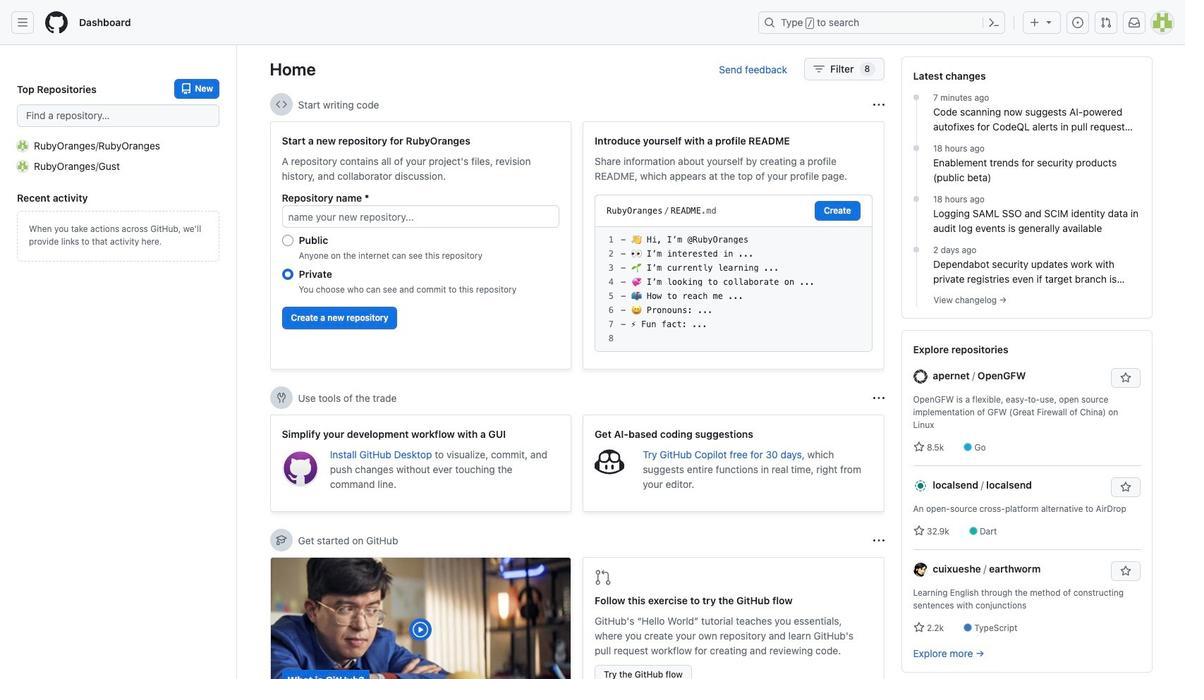 Task type: vqa. For each thing, say whether or not it's contained in the screenshot.
the my
no



Task type: locate. For each thing, give the bounding box(es) containing it.
star this repository image
[[1120, 373, 1132, 384]]

0 vertical spatial why am i seeing this? image
[[873, 99, 885, 110]]

introduce yourself with a profile readme element
[[583, 121, 885, 370]]

star image
[[914, 526, 925, 537], [914, 622, 925, 634]]

play image
[[412, 622, 429, 639]]

None submit
[[815, 201, 861, 221]]

why am i seeing this? image
[[873, 535, 885, 547]]

1 vertical spatial dot fill image
[[911, 244, 922, 255]]

2 dot fill image from the top
[[911, 244, 922, 255]]

2 star this repository image from the top
[[1120, 566, 1132, 577]]

star this repository image for @localsend profile icon
[[1120, 482, 1132, 493]]

dot fill image
[[911, 92, 922, 103], [911, 193, 922, 205]]

dot fill image
[[911, 143, 922, 154], [911, 244, 922, 255]]

None radio
[[282, 269, 293, 280]]

simplify your development workflow with a gui element
[[270, 415, 572, 512]]

homepage image
[[45, 11, 68, 34]]

1 vertical spatial star image
[[914, 622, 925, 634]]

0 vertical spatial dot fill image
[[911, 92, 922, 103]]

None radio
[[282, 235, 293, 246]]

github desktop image
[[282, 450, 319, 487]]

why am i seeing this? image
[[873, 99, 885, 110], [873, 393, 885, 404]]

0 vertical spatial star this repository image
[[1120, 482, 1132, 493]]

tools image
[[276, 392, 287, 404]]

none radio inside start a new repository element
[[282, 235, 293, 246]]

star image down '@cuixueshe profile' icon
[[914, 622, 925, 634]]

@apernet profile image
[[914, 370, 928, 384]]

@cuixueshe profile image
[[914, 563, 928, 578]]

1 why am i seeing this? image from the top
[[873, 99, 885, 110]]

mortar board image
[[276, 535, 287, 546]]

git pull request image
[[1101, 17, 1112, 28]]

notifications image
[[1129, 17, 1141, 28]]

rubyoranges image
[[17, 140, 28, 151]]

1 vertical spatial dot fill image
[[911, 193, 922, 205]]

star this repository image
[[1120, 482, 1132, 493], [1120, 566, 1132, 577]]

code image
[[276, 99, 287, 110]]

1 star image from the top
[[914, 526, 925, 537]]

star this repository image for '@cuixueshe profile' icon
[[1120, 566, 1132, 577]]

command palette image
[[989, 17, 1000, 28]]

@localsend profile image
[[914, 479, 928, 494]]

filter image
[[814, 64, 825, 75]]

0 vertical spatial star image
[[914, 526, 925, 537]]

2 star image from the top
[[914, 622, 925, 634]]

star image up '@cuixueshe profile' icon
[[914, 526, 925, 537]]

1 star this repository image from the top
[[1120, 482, 1132, 493]]

2 why am i seeing this? image from the top
[[873, 393, 885, 404]]

1 dot fill image from the top
[[911, 143, 922, 154]]

0 vertical spatial dot fill image
[[911, 143, 922, 154]]

1 dot fill image from the top
[[911, 92, 922, 103]]

1 vertical spatial star this repository image
[[1120, 566, 1132, 577]]

why am i seeing this? image for the introduce yourself with a profile readme element
[[873, 99, 885, 110]]

1 vertical spatial why am i seeing this? image
[[873, 393, 885, 404]]



Task type: describe. For each thing, give the bounding box(es) containing it.
name your new repository... text field
[[282, 205, 560, 228]]

start a new repository element
[[270, 121, 572, 370]]

star image
[[914, 442, 925, 453]]

git pull request image
[[595, 570, 612, 586]]

Top Repositories search field
[[17, 104, 219, 127]]

why am i seeing this? image for get ai-based coding suggestions element on the bottom of the page
[[873, 393, 885, 404]]

Find a repository… text field
[[17, 104, 219, 127]]

try the github flow element
[[583, 558, 885, 680]]

none submit inside the introduce yourself with a profile readme element
[[815, 201, 861, 221]]

triangle down image
[[1044, 16, 1055, 28]]

get ai-based coding suggestions element
[[583, 415, 885, 512]]

plus image
[[1030, 17, 1041, 28]]

2 dot fill image from the top
[[911, 193, 922, 205]]

explore element
[[902, 56, 1153, 680]]

what is github? element
[[270, 558, 572, 680]]

issue opened image
[[1073, 17, 1084, 28]]

what is github? image
[[271, 558, 571, 680]]

star image for '@cuixueshe profile' icon
[[914, 622, 925, 634]]

none radio inside start a new repository element
[[282, 269, 293, 280]]

star image for @localsend profile icon
[[914, 526, 925, 537]]

explore repositories navigation
[[902, 330, 1153, 673]]

gust image
[[17, 161, 28, 172]]



